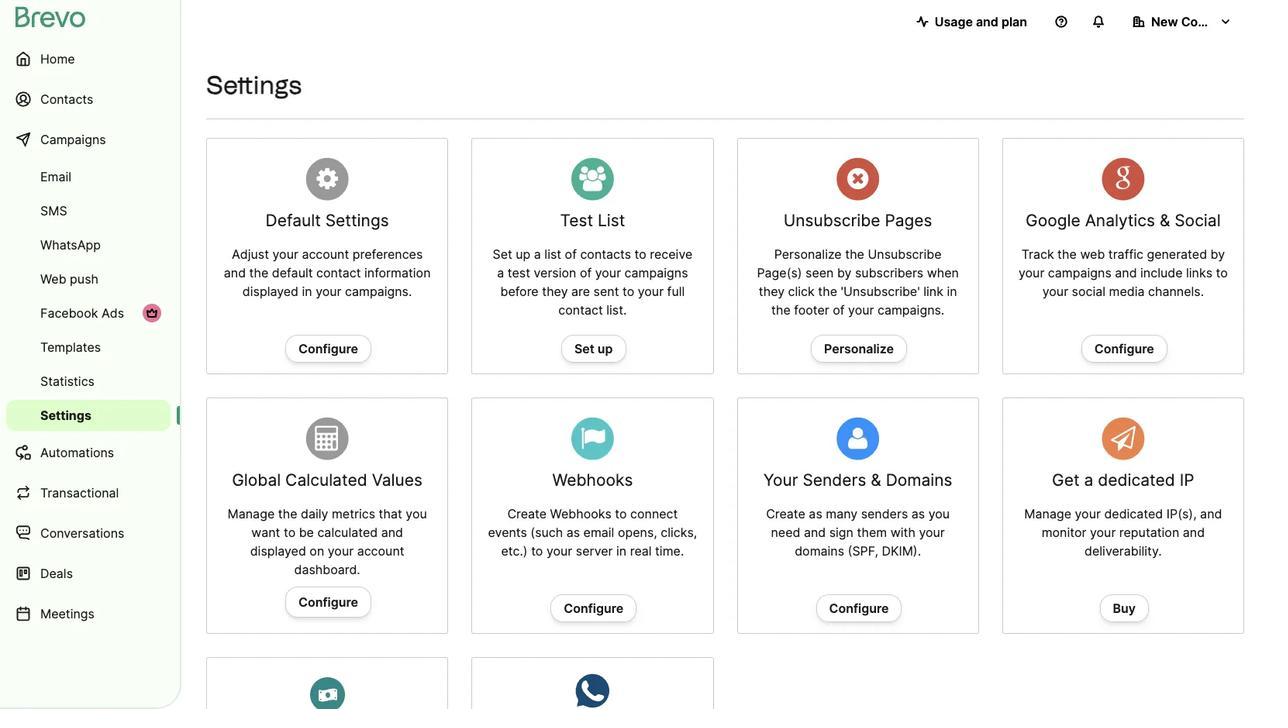 Task type: describe. For each thing, give the bounding box(es) containing it.
web push
[[40, 271, 98, 287]]

analytics
[[1086, 211, 1156, 230]]

company
[[1182, 14, 1239, 29]]

statistics
[[40, 374, 95, 389]]

opens,
[[618, 525, 658, 541]]

generated
[[1147, 247, 1208, 262]]

webhooks inside the create webhooks to connect events (such as email opens, clicks, etc.) to your server in real time.
[[550, 507, 612, 522]]

the inside track the web traffic generated by your campaigns and include links to your social media channels.
[[1058, 247, 1077, 262]]

pages
[[885, 211, 933, 230]]

social
[[1072, 284, 1106, 299]]

real
[[630, 544, 652, 559]]

test
[[560, 211, 593, 230]]

domains
[[886, 471, 953, 490]]

0 vertical spatial of
[[565, 247, 577, 262]]

seen
[[806, 265, 834, 281]]

footer
[[794, 303, 830, 318]]

new
[[1152, 14, 1179, 29]]

contact inside the set up a list of contacts to receive a test version of your campaigns before they are sent to your full contact list.
[[559, 303, 603, 318]]

web push link
[[6, 264, 171, 295]]

google analytics & social
[[1026, 211, 1221, 230]]

your senders & domains
[[764, 471, 953, 490]]

configure link for your
[[816, 595, 902, 623]]

account inside manage the daily metrics that you want to be calculated and displayed on your account dashboard.
[[357, 544, 405, 559]]

calculated
[[318, 525, 378, 541]]

to inside track the web traffic generated by your campaigns and include links to your social media channels.
[[1217, 265, 1228, 281]]

1 horizontal spatial a
[[534, 247, 541, 262]]

transactional link
[[6, 475, 171, 512]]

web
[[1081, 247, 1106, 262]]

dedicated for your
[[1105, 507, 1164, 522]]

manage for global
[[228, 507, 275, 522]]

automations link
[[6, 434, 171, 472]]

sign
[[830, 525, 854, 541]]

and right ip(s),
[[1201, 507, 1223, 522]]

buy
[[1113, 601, 1136, 617]]

to down (such
[[531, 544, 543, 559]]

configure link down the server
[[551, 595, 637, 623]]

need
[[771, 525, 801, 541]]

list
[[598, 211, 625, 230]]

up for set up a list of contacts to receive a test version of your campaigns before they are sent to your full contact list.
[[516, 247, 531, 262]]

click
[[788, 284, 815, 299]]

full
[[668, 284, 685, 299]]

set up a list of contacts to receive a test version of your campaigns before they are sent to your full contact list.
[[493, 247, 693, 318]]

up for set up
[[598, 341, 613, 357]]

track
[[1022, 247, 1055, 262]]

as inside the create webhooks to connect events (such as email opens, clicks, etc.) to your server in real time.
[[567, 525, 580, 541]]

deals link
[[6, 555, 171, 593]]

personalize link
[[811, 335, 907, 363]]

senders
[[861, 507, 908, 522]]

displayed inside "adjust your account preferences and the default contact information displayed in your campaigns."
[[243, 284, 299, 299]]

default settings
[[266, 211, 389, 230]]

configure for your senders & domains
[[830, 601, 889, 617]]

your inside "personalize the unsubscribe page(s) seen by subscribers when they click the 'unsubscribe' link in the footer of your campaigns."
[[849, 303, 874, 318]]

set up link
[[561, 335, 626, 363]]

personalize the unsubscribe page(s) seen by subscribers when they click the 'unsubscribe' link in the footer of your campaigns.
[[757, 247, 959, 318]]

& for social
[[1160, 211, 1171, 230]]

manage your dedicated ip(s), and monitor your reputation and deliverability.
[[1025, 507, 1223, 559]]

0 vertical spatial webhooks
[[553, 471, 633, 490]]

settings link
[[6, 400, 171, 431]]

whatsapp
[[40, 237, 101, 253]]

manage the daily metrics that you want to be calculated and displayed on your account dashboard.
[[228, 507, 427, 578]]

1 horizontal spatial of
[[580, 265, 592, 281]]

sent
[[594, 284, 619, 299]]

manage for get
[[1025, 507, 1072, 522]]

templates
[[40, 340, 101, 355]]

include
[[1141, 265, 1183, 281]]

traffic
[[1109, 247, 1144, 262]]

contacts
[[580, 247, 631, 262]]

to inside manage the daily metrics that you want to be calculated and displayed on your account dashboard.
[[284, 525, 296, 541]]

whatsapp link
[[6, 230, 171, 261]]

meetings link
[[6, 596, 171, 633]]

google
[[1026, 211, 1081, 230]]

1 horizontal spatial as
[[809, 507, 823, 522]]

sms link
[[6, 195, 171, 226]]

'unsubscribe'
[[841, 284, 920, 299]]

left___rvooi image
[[146, 307, 158, 320]]

etc.)
[[501, 544, 528, 559]]

when
[[927, 265, 959, 281]]

usage
[[935, 14, 973, 29]]

configure button
[[286, 587, 371, 618]]

statistics link
[[6, 366, 171, 397]]

your up default
[[273, 247, 299, 262]]

create for your senders & domains
[[766, 507, 806, 522]]

settings inside settings link
[[40, 408, 91, 423]]

in inside "adjust your account preferences and the default contact information displayed in your campaigns."
[[302, 284, 312, 299]]

1 vertical spatial a
[[497, 265, 504, 281]]

information
[[365, 265, 431, 281]]

they inside "personalize the unsubscribe page(s) seen by subscribers when they click the 'unsubscribe' link in the footer of your campaigns."
[[759, 284, 785, 299]]

preferences
[[353, 247, 423, 262]]

new company
[[1152, 14, 1239, 29]]

your
[[764, 471, 799, 490]]

them
[[857, 525, 887, 541]]

your left social
[[1043, 284, 1069, 299]]

your up sent
[[595, 265, 621, 281]]

ip
[[1180, 471, 1195, 490]]

you for your senders & domains
[[929, 507, 950, 522]]

campaigns. inside "personalize the unsubscribe page(s) seen by subscribers when they click the 'unsubscribe' link in the footer of your campaigns."
[[878, 303, 945, 318]]

dedicated for a
[[1098, 471, 1176, 490]]

adjust
[[232, 247, 269, 262]]

default
[[272, 265, 313, 281]]

your inside create as many senders as you need and sign them with your domains (spf, dkim).
[[919, 525, 945, 541]]

media
[[1110, 284, 1145, 299]]

calculated
[[286, 471, 367, 490]]

domains
[[795, 544, 845, 559]]

the inside "adjust your account preferences and the default contact information displayed in your campaigns."
[[249, 265, 269, 281]]

daily
[[301, 507, 328, 522]]

clicks,
[[661, 525, 697, 541]]



Task type: vqa. For each thing, say whether or not it's contained in the screenshot.
Meetings link
yes



Task type: locate. For each thing, give the bounding box(es) containing it.
2 horizontal spatial as
[[912, 507, 925, 522]]

your up deliverability.
[[1090, 525, 1116, 541]]

dedicated inside manage your dedicated ip(s), and monitor your reputation and deliverability.
[[1105, 507, 1164, 522]]

dedicated
[[1098, 471, 1176, 490], [1105, 507, 1164, 522]]

by for google analytics & social
[[1211, 247, 1226, 262]]

create up need
[[766, 507, 806, 522]]

2 campaigns from the left
[[1049, 265, 1112, 281]]

1 horizontal spatial by
[[1211, 247, 1226, 262]]

list
[[545, 247, 562, 262]]

0 vertical spatial up
[[516, 247, 531, 262]]

1 horizontal spatial campaigns
[[1049, 265, 1112, 281]]

usage and plan button
[[904, 6, 1040, 37]]

campaigns up social
[[1049, 265, 1112, 281]]

of right footer
[[833, 303, 845, 318]]

&
[[1160, 211, 1171, 230], [871, 471, 882, 490]]

plan
[[1002, 14, 1028, 29]]

campaigns. down the information
[[345, 284, 412, 299]]

personalize for personalize the unsubscribe page(s) seen by subscribers when they click the 'unsubscribe' link in the footer of your campaigns.
[[775, 247, 842, 262]]

1 vertical spatial up
[[598, 341, 613, 357]]

to left receive
[[635, 247, 647, 262]]

displayed inside manage the daily metrics that you want to be calculated and displayed on your account dashboard.
[[250, 544, 306, 559]]

campaigns.
[[345, 284, 412, 299], [878, 303, 945, 318]]

0 vertical spatial settings
[[206, 71, 302, 100]]

and down that
[[381, 525, 403, 541]]

displayed down want
[[250, 544, 306, 559]]

your down "track"
[[1019, 265, 1045, 281]]

create as many senders as you need and sign them with your domains (spf, dkim).
[[766, 507, 950, 559]]

1 horizontal spatial account
[[357, 544, 405, 559]]

the inside manage the daily metrics that you want to be calculated and displayed on your account dashboard.
[[278, 507, 297, 522]]

settings
[[206, 71, 302, 100], [326, 211, 389, 230], [40, 408, 91, 423]]

& left social
[[1160, 211, 1171, 230]]

the left web
[[1058, 247, 1077, 262]]

and inside track the web traffic generated by your campaigns and include links to your social media channels.
[[1116, 265, 1138, 281]]

1 vertical spatial dedicated
[[1105, 507, 1164, 522]]

by inside track the web traffic generated by your campaigns and include links to your social media channels.
[[1211, 247, 1226, 262]]

unsubscribe up seen
[[784, 211, 881, 230]]

email link
[[6, 161, 171, 192]]

1 campaigns from the left
[[625, 265, 688, 281]]

2 horizontal spatial settings
[[326, 211, 389, 230]]

set for set up a list of contacts to receive a test version of your campaigns before they are sent to your full contact list.
[[493, 247, 513, 262]]

on
[[310, 544, 324, 559]]

facebook ads link
[[6, 298, 171, 329]]

0 horizontal spatial by
[[838, 265, 852, 281]]

1 vertical spatial settings
[[326, 211, 389, 230]]

they down version
[[542, 284, 568, 299]]

configure for default settings
[[299, 341, 358, 357]]

2 create from the left
[[766, 507, 806, 522]]

0 vertical spatial displayed
[[243, 284, 299, 299]]

adjust your account preferences and the default contact information displayed in your campaigns.
[[224, 247, 431, 299]]

and inside manage the daily metrics that you want to be calculated and displayed on your account dashboard.
[[381, 525, 403, 541]]

1 vertical spatial unsubscribe
[[868, 247, 942, 262]]

create up events
[[508, 507, 547, 522]]

senders
[[803, 471, 867, 490]]

0 horizontal spatial they
[[542, 284, 568, 299]]

1 vertical spatial &
[[871, 471, 882, 490]]

configure link down media
[[1082, 335, 1168, 363]]

the down adjust
[[249, 265, 269, 281]]

1 horizontal spatial &
[[1160, 211, 1171, 230]]

1 horizontal spatial contact
[[559, 303, 603, 318]]

1 vertical spatial displayed
[[250, 544, 306, 559]]

and inside create as many senders as you need and sign them with your domains (spf, dkim).
[[804, 525, 826, 541]]

set for set up
[[575, 341, 595, 357]]

1 horizontal spatial you
[[929, 507, 950, 522]]

and inside "adjust your account preferences and the default contact information displayed in your campaigns."
[[224, 265, 246, 281]]

0 vertical spatial personalize
[[775, 247, 842, 262]]

0 horizontal spatial campaigns.
[[345, 284, 412, 299]]

receive
[[650, 247, 693, 262]]

ip(s),
[[1167, 507, 1197, 522]]

set inside the set up a list of contacts to receive a test version of your campaigns before they are sent to your full contact list.
[[493, 247, 513, 262]]

1 horizontal spatial create
[[766, 507, 806, 522]]

0 horizontal spatial up
[[516, 247, 531, 262]]

to left be
[[284, 525, 296, 541]]

0 vertical spatial unsubscribe
[[784, 211, 881, 230]]

campaigns. down link
[[878, 303, 945, 318]]

configure
[[299, 341, 358, 357], [1095, 341, 1155, 357], [299, 595, 358, 611], [564, 601, 624, 617], [830, 601, 889, 617]]

a
[[534, 247, 541, 262], [497, 265, 504, 281], [1085, 471, 1094, 490]]

0 horizontal spatial you
[[406, 507, 427, 522]]

want
[[251, 525, 280, 541]]

of up are
[[580, 265, 592, 281]]

1 vertical spatial by
[[838, 265, 852, 281]]

2 horizontal spatial of
[[833, 303, 845, 318]]

campaigns down receive
[[625, 265, 688, 281]]

page(s)
[[757, 265, 802, 281]]

connect
[[631, 507, 678, 522]]

& up senders
[[871, 471, 882, 490]]

0 vertical spatial set
[[493, 247, 513, 262]]

2 horizontal spatial in
[[947, 284, 958, 299]]

they down page(s)
[[759, 284, 785, 299]]

webhooks up email
[[550, 507, 612, 522]]

your right with
[[919, 525, 945, 541]]

create inside the create webhooks to connect events (such as email opens, clicks, etc.) to your server in real time.
[[508, 507, 547, 522]]

by for unsubscribe pages
[[838, 265, 852, 281]]

by
[[1211, 247, 1226, 262], [838, 265, 852, 281]]

they inside the set up a list of contacts to receive a test version of your campaigns before they are sent to your full contact list.
[[542, 284, 568, 299]]

0 vertical spatial contact
[[316, 265, 361, 281]]

monitor
[[1042, 525, 1087, 541]]

2 horizontal spatial a
[[1085, 471, 1094, 490]]

values
[[372, 471, 423, 490]]

many
[[826, 507, 858, 522]]

configure down "adjust your account preferences and the default contact information displayed in your campaigns."
[[299, 341, 358, 357]]

personalize for personalize
[[824, 341, 894, 357]]

facebook
[[40, 306, 98, 321]]

are
[[572, 284, 590, 299]]

2 you from the left
[[929, 507, 950, 522]]

0 horizontal spatial a
[[497, 265, 504, 281]]

create webhooks to connect events (such as email opens, clicks, etc.) to your server in real time.
[[488, 507, 697, 559]]

1 vertical spatial of
[[580, 265, 592, 281]]

account inside "adjust your account preferences and the default contact information displayed in your campaigns."
[[302, 247, 349, 262]]

the down seen
[[818, 284, 838, 299]]

1 vertical spatial personalize
[[824, 341, 894, 357]]

server
[[576, 544, 613, 559]]

in left real
[[617, 544, 627, 559]]

in
[[302, 284, 312, 299], [947, 284, 958, 299], [617, 544, 627, 559]]

subscribers
[[855, 265, 924, 281]]

0 horizontal spatial of
[[565, 247, 577, 262]]

email
[[584, 525, 615, 541]]

campaigns inside the set up a list of contacts to receive a test version of your campaigns before they are sent to your full contact list.
[[625, 265, 688, 281]]

to right links
[[1217, 265, 1228, 281]]

and down adjust
[[224, 265, 246, 281]]

and up domains
[[804, 525, 826, 541]]

2 vertical spatial of
[[833, 303, 845, 318]]

of inside "personalize the unsubscribe page(s) seen by subscribers when they click the 'unsubscribe' link in the footer of your campaigns."
[[833, 303, 845, 318]]

0 vertical spatial account
[[302, 247, 349, 262]]

configure down dashboard.
[[299, 595, 358, 611]]

configure down media
[[1095, 341, 1155, 357]]

web
[[40, 271, 66, 287]]

unsubscribe
[[784, 211, 881, 230], [868, 247, 942, 262]]

set up test on the left top of the page
[[493, 247, 513, 262]]

test list
[[560, 211, 625, 230]]

dkim).
[[882, 544, 921, 559]]

links
[[1187, 265, 1213, 281]]

the down unsubscribe pages
[[846, 247, 865, 262]]

of right list
[[565, 247, 577, 262]]

the down click
[[772, 303, 791, 318]]

webhooks up the create webhooks to connect events (such as email opens, clicks, etc.) to your server in real time.
[[553, 471, 633, 490]]

push
[[70, 271, 98, 287]]

list.
[[607, 303, 627, 318]]

conversations
[[40, 526, 124, 541]]

unsubscribe inside "personalize the unsubscribe page(s) seen by subscribers when they click the 'unsubscribe' link in the footer of your campaigns."
[[868, 247, 942, 262]]

configure for google analytics & social
[[1095, 341, 1155, 357]]

version
[[534, 265, 577, 281]]

0 vertical spatial campaigns.
[[345, 284, 412, 299]]

your inside the create webhooks to connect events (such as email opens, clicks, etc.) to your server in real time.
[[547, 544, 573, 559]]

personalize inside personalize link
[[824, 341, 894, 357]]

to
[[635, 247, 647, 262], [1217, 265, 1228, 281], [623, 284, 635, 299], [615, 507, 627, 522], [284, 525, 296, 541], [531, 544, 543, 559]]

a left test on the left top of the page
[[497, 265, 504, 281]]

2 they from the left
[[759, 284, 785, 299]]

by right seen
[[838, 265, 852, 281]]

0 horizontal spatial account
[[302, 247, 349, 262]]

0 vertical spatial &
[[1160, 211, 1171, 230]]

0 horizontal spatial &
[[871, 471, 882, 490]]

home
[[40, 51, 75, 67]]

1 vertical spatial set
[[575, 341, 595, 357]]

0 vertical spatial dedicated
[[1098, 471, 1176, 490]]

default
[[266, 211, 321, 230]]

up down list.
[[598, 341, 613, 357]]

sms
[[40, 203, 67, 219]]

manage up monitor
[[1025, 507, 1072, 522]]

reputation
[[1120, 525, 1180, 541]]

you for global calculated values
[[406, 507, 427, 522]]

and down ip(s),
[[1183, 525, 1205, 541]]

and down the traffic
[[1116, 265, 1138, 281]]

you right that
[[406, 507, 427, 522]]

your down 'unsubscribe' at the right top of the page
[[849, 303, 874, 318]]

1 horizontal spatial up
[[598, 341, 613, 357]]

you down domains
[[929, 507, 950, 522]]

1 horizontal spatial they
[[759, 284, 785, 299]]

create for webhooks
[[508, 507, 547, 522]]

configure for webhooks
[[564, 601, 624, 617]]

your up monitor
[[1075, 507, 1101, 522]]

1 vertical spatial webhooks
[[550, 507, 612, 522]]

0 horizontal spatial settings
[[40, 408, 91, 423]]

1 horizontal spatial settings
[[206, 71, 302, 100]]

displayed down default
[[243, 284, 299, 299]]

manage up want
[[228, 507, 275, 522]]

configure link for google
[[1082, 335, 1168, 363]]

as left many
[[809, 507, 823, 522]]

configure down the (spf,
[[830, 601, 889, 617]]

1 horizontal spatial campaigns.
[[878, 303, 945, 318]]

you inside manage the daily metrics that you want to be calculated and displayed on your account dashboard.
[[406, 507, 427, 522]]

you inside create as many senders as you need and sign them with your domains (spf, dkim).
[[929, 507, 950, 522]]

your left full in the right of the page
[[638, 284, 664, 299]]

(spf,
[[848, 544, 879, 559]]

configure link for default
[[286, 335, 371, 363]]

get
[[1053, 471, 1080, 490]]

your
[[273, 247, 299, 262], [595, 265, 621, 281], [1019, 265, 1045, 281], [316, 284, 342, 299], [638, 284, 664, 299], [1043, 284, 1069, 299], [849, 303, 874, 318], [1075, 507, 1101, 522], [919, 525, 945, 541], [1090, 525, 1116, 541], [328, 544, 354, 559], [547, 544, 573, 559]]

1 vertical spatial campaigns.
[[878, 303, 945, 318]]

2 manage from the left
[[1025, 507, 1072, 522]]

personalize down footer
[[824, 341, 894, 357]]

and inside button
[[976, 14, 999, 29]]

as left email
[[567, 525, 580, 541]]

manage inside manage the daily metrics that you want to be calculated and displayed on your account dashboard.
[[228, 507, 275, 522]]

campaigns
[[40, 132, 106, 147]]

the left daily
[[278, 507, 297, 522]]

up up test on the left top of the page
[[516, 247, 531, 262]]

dashboard.
[[294, 562, 360, 578]]

0 horizontal spatial campaigns
[[625, 265, 688, 281]]

0 vertical spatial a
[[534, 247, 541, 262]]

metrics
[[332, 507, 375, 522]]

by up links
[[1211, 247, 1226, 262]]

1 horizontal spatial set
[[575, 341, 595, 357]]

2 vertical spatial settings
[[40, 408, 91, 423]]

your down default settings
[[316, 284, 342, 299]]

track the web traffic generated by your campaigns and include links to your social media channels.
[[1019, 247, 1228, 299]]

automations
[[40, 445, 114, 461]]

campaigns inside track the web traffic generated by your campaigns and include links to your social media channels.
[[1049, 265, 1112, 281]]

0 horizontal spatial contact
[[316, 265, 361, 281]]

ads
[[102, 306, 124, 321]]

contact inside "adjust your account preferences and the default contact information displayed in your campaigns."
[[316, 265, 361, 281]]

0 vertical spatial by
[[1211, 247, 1226, 262]]

1 they from the left
[[542, 284, 568, 299]]

to up list.
[[623, 284, 635, 299]]

facebook ads
[[40, 306, 124, 321]]

by inside "personalize the unsubscribe page(s) seen by subscribers when they click the 'unsubscribe' link in the footer of your campaigns."
[[838, 265, 852, 281]]

contact down are
[[559, 303, 603, 318]]

set down are
[[575, 341, 595, 357]]

in right link
[[947, 284, 958, 299]]

create inside create as many senders as you need and sign them with your domains (spf, dkim).
[[766, 507, 806, 522]]

1 horizontal spatial manage
[[1025, 507, 1072, 522]]

to up opens,
[[615, 507, 627, 522]]

account down default settings
[[302, 247, 349, 262]]

your inside manage the daily metrics that you want to be calculated and displayed on your account dashboard.
[[328, 544, 354, 559]]

up inside the set up a list of contacts to receive a test version of your campaigns before they are sent to your full contact list.
[[516, 247, 531, 262]]

contact right default
[[316, 265, 361, 281]]

your down (such
[[547, 544, 573, 559]]

1 create from the left
[[508, 507, 547, 522]]

personalize inside "personalize the unsubscribe page(s) seen by subscribers when they click the 'unsubscribe' link in the footer of your campaigns."
[[775, 247, 842, 262]]

and
[[976, 14, 999, 29], [224, 265, 246, 281], [1116, 265, 1138, 281], [1201, 507, 1223, 522], [381, 525, 403, 541], [804, 525, 826, 541], [1183, 525, 1205, 541]]

0 horizontal spatial as
[[567, 525, 580, 541]]

1 vertical spatial contact
[[559, 303, 603, 318]]

0 horizontal spatial set
[[493, 247, 513, 262]]

up
[[516, 247, 531, 262], [598, 341, 613, 357]]

and left plan
[[976, 14, 999, 29]]

& for domains
[[871, 471, 882, 490]]

in inside the create webhooks to connect events (such as email opens, clicks, etc.) to your server in real time.
[[617, 544, 627, 559]]

1 you from the left
[[406, 507, 427, 522]]

templates link
[[6, 332, 171, 363]]

deals
[[40, 566, 73, 582]]

a left list
[[534, 247, 541, 262]]

campaigns. inside "adjust your account preferences and the default contact information displayed in your campaigns."
[[345, 284, 412, 299]]

in inside "personalize the unsubscribe page(s) seen by subscribers when they click the 'unsubscribe' link in the footer of your campaigns."
[[947, 284, 958, 299]]

0 horizontal spatial manage
[[228, 507, 275, 522]]

in down default
[[302, 284, 312, 299]]

dedicated up reputation
[[1105, 507, 1164, 522]]

personalize up seen
[[775, 247, 842, 262]]

campaigns
[[625, 265, 688, 281], [1049, 265, 1112, 281]]

usage and plan
[[935, 14, 1028, 29]]

1 horizontal spatial in
[[617, 544, 627, 559]]

configure link down "adjust your account preferences and the default contact information displayed in your campaigns."
[[286, 335, 371, 363]]

1 manage from the left
[[228, 507, 275, 522]]

be
[[299, 525, 314, 541]]

your down the calculated
[[328, 544, 354, 559]]

dedicated left "ip"
[[1098, 471, 1176, 490]]

0 horizontal spatial create
[[508, 507, 547, 522]]

1 vertical spatial account
[[357, 544, 405, 559]]

0 horizontal spatial in
[[302, 284, 312, 299]]

unsubscribe up subscribers
[[868, 247, 942, 262]]

a right get
[[1085, 471, 1094, 490]]

get a dedicated ip
[[1053, 471, 1195, 490]]

(such
[[531, 525, 563, 541]]

buy link
[[1100, 595, 1149, 623]]

manage inside manage your dedicated ip(s), and monitor your reputation and deliverability.
[[1025, 507, 1072, 522]]

configure link down the (spf,
[[816, 595, 902, 623]]

deliverability.
[[1085, 544, 1162, 559]]

account down the calculated
[[357, 544, 405, 559]]

2 vertical spatial a
[[1085, 471, 1094, 490]]

as up with
[[912, 507, 925, 522]]

configure inside button
[[299, 595, 358, 611]]

configure down the server
[[564, 601, 624, 617]]



